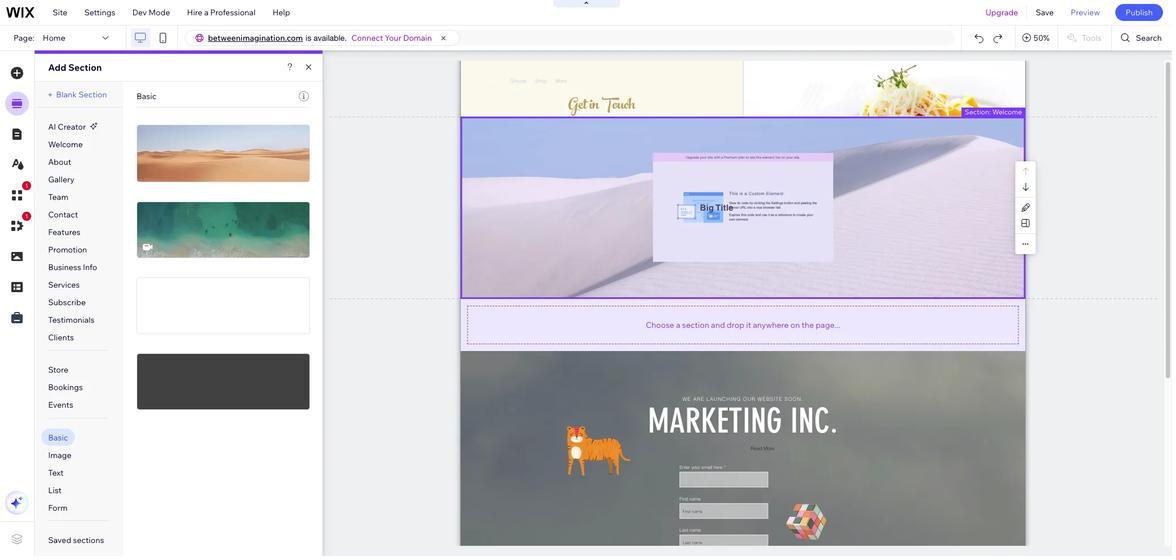 Task type: vqa. For each thing, say whether or not it's contained in the screenshot.
the Paragraph styles
no



Task type: describe. For each thing, give the bounding box(es) containing it.
mode
[[149, 7, 170, 18]]

business info
[[48, 263, 97, 273]]

section
[[682, 320, 709, 330]]

50%
[[1034, 33, 1050, 43]]

tools
[[1082, 33, 1102, 43]]

testimonials
[[48, 315, 95, 326]]

services
[[48, 280, 80, 290]]

section: welcome
[[965, 107, 1022, 116]]

tools button
[[1058, 26, 1112, 50]]

0 horizontal spatial welcome
[[48, 139, 83, 150]]

betweenimagination.com
[[208, 33, 303, 43]]

about
[[48, 157, 71, 167]]

features
[[48, 227, 80, 238]]

1 1 button from the top
[[5, 181, 31, 207]]

section for add section
[[68, 62, 102, 73]]

a for section
[[676, 320, 680, 330]]

bookings
[[48, 383, 83, 393]]

save
[[1036, 7, 1054, 18]]

ai creator
[[48, 122, 86, 132]]

search button
[[1112, 26, 1172, 50]]

clients
[[48, 333, 74, 343]]

on
[[791, 320, 800, 330]]

form
[[48, 503, 67, 513]]

publish
[[1126, 7, 1153, 18]]

2 1 from the top
[[25, 213, 28, 220]]

events
[[48, 400, 73, 411]]

domain
[[403, 33, 432, 43]]

add
[[48, 62, 66, 73]]

sections
[[73, 535, 104, 546]]

choose a section and drop it anywhere on the page...
[[646, 320, 840, 330]]

search
[[1136, 33, 1162, 43]]

choose
[[646, 320, 674, 330]]

team
[[48, 192, 68, 202]]

contact
[[48, 210, 78, 220]]

blank
[[56, 90, 77, 100]]

2 1 button from the top
[[5, 212, 31, 238]]

info
[[83, 263, 97, 273]]

a for professional
[[204, 7, 209, 18]]

promotion
[[48, 245, 87, 255]]

add section
[[48, 62, 102, 73]]

text
[[48, 468, 64, 478]]



Task type: locate. For each thing, give the bounding box(es) containing it.
1
[[25, 183, 28, 189], [25, 213, 28, 220]]

settings
[[84, 7, 115, 18]]

section:
[[965, 107, 991, 116]]

dev mode
[[132, 7, 170, 18]]

1 button left contact
[[5, 212, 31, 238]]

site
[[53, 7, 67, 18]]

help
[[273, 7, 290, 18]]

1 vertical spatial welcome
[[48, 139, 83, 150]]

0 horizontal spatial a
[[204, 7, 209, 18]]

0 vertical spatial a
[[204, 7, 209, 18]]

preview button
[[1062, 0, 1109, 25]]

it
[[746, 320, 751, 330]]

saved sections
[[48, 535, 104, 546]]

home
[[43, 33, 65, 43]]

1 horizontal spatial basic
[[137, 91, 156, 101]]

subscribe
[[48, 298, 86, 308]]

hire a professional
[[187, 7, 256, 18]]

drop
[[727, 320, 744, 330]]

0 horizontal spatial basic
[[48, 433, 68, 443]]

dev
[[132, 7, 147, 18]]

business
[[48, 263, 81, 273]]

is available. connect your domain
[[306, 33, 432, 43]]

your
[[385, 33, 402, 43]]

1 horizontal spatial a
[[676, 320, 680, 330]]

save button
[[1027, 0, 1062, 25]]

1 vertical spatial section
[[78, 90, 107, 100]]

section right blank
[[78, 90, 107, 100]]

50% button
[[1016, 26, 1058, 50]]

section for blank section
[[78, 90, 107, 100]]

gallery
[[48, 175, 74, 185]]

is
[[306, 33, 311, 43]]

image
[[48, 450, 72, 461]]

page...
[[816, 320, 840, 330]]

1 vertical spatial a
[[676, 320, 680, 330]]

blank section
[[56, 90, 107, 100]]

welcome right section:
[[993, 107, 1022, 116]]

hire
[[187, 7, 202, 18]]

0 vertical spatial 1
[[25, 183, 28, 189]]

1 left contact
[[25, 213, 28, 220]]

available.
[[314, 33, 347, 43]]

section up blank section
[[68, 62, 102, 73]]

0 vertical spatial basic
[[137, 91, 156, 101]]

welcome down ai creator
[[48, 139, 83, 150]]

and
[[711, 320, 725, 330]]

a
[[204, 7, 209, 18], [676, 320, 680, 330]]

0 vertical spatial section
[[68, 62, 102, 73]]

professional
[[210, 7, 256, 18]]

publish button
[[1116, 4, 1163, 21]]

list
[[48, 486, 62, 496]]

anywhere
[[753, 320, 789, 330]]

0 vertical spatial welcome
[[993, 107, 1022, 116]]

1 button
[[5, 181, 31, 207], [5, 212, 31, 238]]

upgrade
[[986, 7, 1018, 18]]

1 1 from the top
[[25, 183, 28, 189]]

saved
[[48, 535, 71, 546]]

the
[[802, 320, 814, 330]]

1 horizontal spatial welcome
[[993, 107, 1022, 116]]

1 button left team
[[5, 181, 31, 207]]

a right hire
[[204, 7, 209, 18]]

1 vertical spatial 1
[[25, 213, 28, 220]]

connect
[[351, 33, 383, 43]]

a left section
[[676, 320, 680, 330]]

basic
[[137, 91, 156, 101], [48, 433, 68, 443]]

1 vertical spatial 1 button
[[5, 212, 31, 238]]

ai
[[48, 122, 56, 132]]

preview
[[1071, 7, 1100, 18]]

creator
[[58, 122, 86, 132]]

0 vertical spatial 1 button
[[5, 181, 31, 207]]

store
[[48, 365, 68, 375]]

section
[[68, 62, 102, 73], [78, 90, 107, 100]]

welcome
[[993, 107, 1022, 116], [48, 139, 83, 150]]

1 vertical spatial basic
[[48, 433, 68, 443]]

1 left gallery
[[25, 183, 28, 189]]



